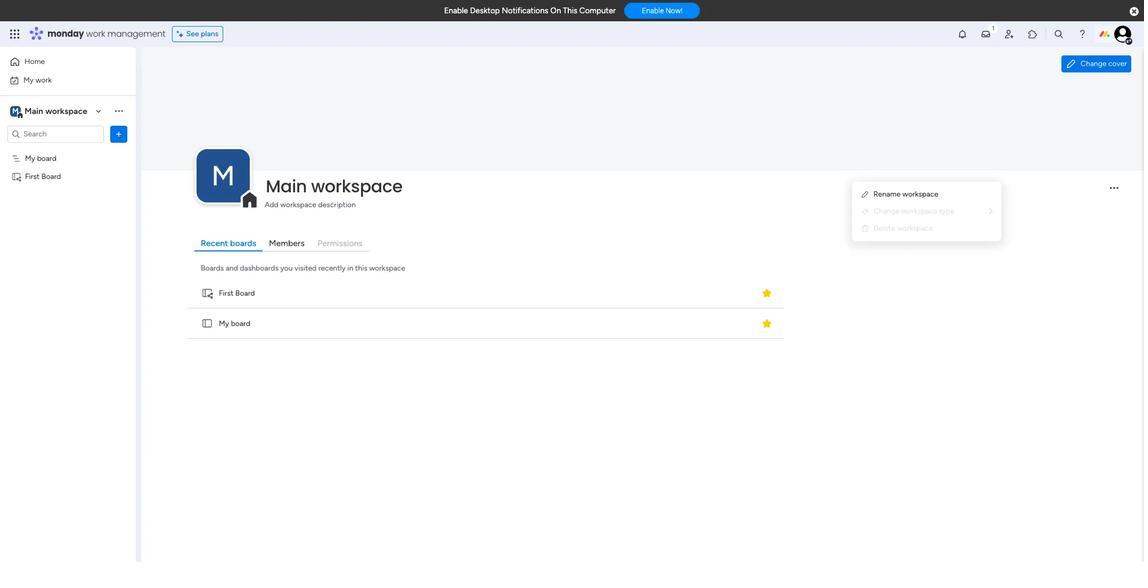 Task type: describe. For each thing, give the bounding box(es) containing it.
workspace inside change workspace type menu item
[[902, 207, 938, 216]]

workspace selection element
[[10, 105, 89, 119]]

enable for enable now!
[[642, 7, 664, 15]]

see plans
[[186, 29, 219, 38]]

see plans button
[[172, 26, 223, 42]]

type
[[940, 207, 955, 216]]

workspace right add
[[280, 200, 317, 210]]

recently
[[319, 264, 346, 273]]

management
[[108, 28, 166, 40]]

notifications image
[[958, 29, 968, 39]]

remove from favorites image
[[762, 318, 773, 329]]

search everything image
[[1054, 29, 1065, 39]]

inbox image
[[981, 29, 992, 39]]

computer
[[580, 6, 616, 15]]

first board link
[[185, 278, 787, 309]]

options image
[[114, 129, 124, 139]]

change for change workspace type
[[874, 207, 900, 216]]

workspace up change workspace type
[[903, 190, 939, 199]]

board inside 'quick search results' list box
[[235, 289, 255, 298]]

m inside popup button
[[212, 159, 235, 192]]

change workspace type image
[[861, 207, 870, 216]]

workspace inside workspace selection element
[[45, 106, 87, 116]]

cover
[[1109, 59, 1128, 68]]

board inside list box
[[41, 172, 61, 181]]

dapulse close image
[[1130, 6, 1140, 17]]

change cover button
[[1062, 55, 1132, 72]]

first board inside list box
[[25, 172, 61, 181]]

plans
[[201, 29, 219, 38]]

1 horizontal spatial main
[[266, 174, 307, 198]]

enable now! button
[[625, 3, 701, 19]]

change workspace type
[[874, 207, 955, 216]]

Search in workspace field
[[22, 128, 89, 140]]

my work button
[[6, 72, 115, 89]]

dashboards
[[240, 264, 279, 273]]

this
[[563, 6, 578, 15]]

see
[[186, 29, 199, 38]]

apps image
[[1028, 29, 1039, 39]]

on
[[551, 6, 561, 15]]

you
[[281, 264, 293, 273]]

work for my
[[36, 75, 52, 84]]

my inside 'quick search results' list box
[[219, 319, 229, 328]]

workspace inside "delete workspace" menu item
[[898, 224, 934, 233]]

change cover
[[1081, 59, 1128, 68]]

enable for enable desktop notifications on this computer
[[444, 6, 468, 15]]

m button
[[197, 149, 250, 203]]

delete workspace menu item
[[861, 222, 993, 235]]

enable now!
[[642, 7, 683, 15]]

home
[[25, 57, 45, 66]]

rename workspace
[[874, 190, 939, 199]]

and
[[226, 264, 238, 273]]

notifications
[[502, 6, 549, 15]]

now!
[[666, 7, 683, 15]]

this
[[355, 264, 368, 273]]

shareable board image inside list box
[[11, 171, 21, 181]]

desktop
[[470, 6, 500, 15]]

members
[[269, 238, 305, 248]]

my inside list box
[[25, 154, 35, 163]]

my board inside 'quick search results' list box
[[219, 319, 251, 328]]

help image
[[1078, 29, 1088, 39]]

home button
[[6, 53, 115, 70]]

work for monday
[[86, 28, 105, 40]]

workspace up the description
[[311, 174, 403, 198]]

1 horizontal spatial main workspace
[[266, 174, 403, 198]]

add workspace description
[[265, 200, 356, 210]]

quick search results list box
[[185, 278, 788, 339]]



Task type: vqa. For each thing, say whether or not it's contained in the screenshot.
Rename workspace icon at the right of page
yes



Task type: locate. For each thing, give the bounding box(es) containing it.
list box containing my board
[[0, 147, 136, 329]]

0 vertical spatial first
[[25, 172, 40, 181]]

boards
[[230, 238, 256, 248]]

first inside list box
[[25, 172, 40, 181]]

my inside button
[[23, 75, 34, 84]]

work
[[86, 28, 105, 40], [36, 75, 52, 84]]

enable inside button
[[642, 7, 664, 15]]

1 vertical spatial board
[[235, 289, 255, 298]]

board right the public board icon
[[231, 319, 251, 328]]

rename workspace image
[[861, 190, 870, 199]]

first inside 'quick search results' list box
[[219, 289, 234, 298]]

workspace down change workspace type
[[898, 224, 934, 233]]

1 vertical spatial first
[[219, 289, 234, 298]]

add
[[265, 200, 279, 210]]

main down my work
[[25, 106, 43, 116]]

my down search in workspace field
[[25, 154, 35, 163]]

0 vertical spatial first board
[[25, 172, 61, 181]]

0 horizontal spatial my board
[[25, 154, 57, 163]]

main up add
[[266, 174, 307, 198]]

recent
[[201, 238, 228, 248]]

board inside list box
[[37, 154, 57, 163]]

change down 'rename'
[[874, 207, 900, 216]]

workspace options image
[[114, 106, 124, 116]]

v2 ellipsis image
[[1111, 187, 1119, 196]]

workspace image
[[10, 105, 21, 117], [197, 149, 250, 203]]

workspace up "delete workspace" menu item
[[902, 207, 938, 216]]

main workspace
[[25, 106, 87, 116], [266, 174, 403, 198]]

0 horizontal spatial main workspace
[[25, 106, 87, 116]]

my down home
[[23, 75, 34, 84]]

main workspace inside workspace selection element
[[25, 106, 87, 116]]

option
[[0, 149, 136, 151]]

1 horizontal spatial board
[[235, 289, 255, 298]]

0 horizontal spatial workspace image
[[10, 105, 21, 117]]

1 horizontal spatial enable
[[642, 7, 664, 15]]

my board link
[[185, 309, 787, 339]]

my right the public board icon
[[219, 319, 229, 328]]

change left cover
[[1081, 59, 1107, 68]]

1 horizontal spatial change
[[1081, 59, 1107, 68]]

0 horizontal spatial change
[[874, 207, 900, 216]]

enable desktop notifications on this computer
[[444, 6, 616, 15]]

work right monday
[[86, 28, 105, 40]]

main workspace up search in workspace field
[[25, 106, 87, 116]]

my board right the public board icon
[[219, 319, 251, 328]]

0 horizontal spatial work
[[36, 75, 52, 84]]

0 vertical spatial board
[[41, 172, 61, 181]]

main workspace up the description
[[266, 174, 403, 198]]

work inside my work button
[[36, 75, 52, 84]]

0 vertical spatial shareable board image
[[11, 171, 21, 181]]

change for change cover
[[1081, 59, 1107, 68]]

1 horizontal spatial board
[[231, 319, 251, 328]]

2 vertical spatial my
[[219, 319, 229, 328]]

board down search in workspace field
[[37, 154, 57, 163]]

0 vertical spatial m
[[12, 106, 19, 115]]

recent boards
[[201, 238, 256, 248]]

enable
[[444, 6, 468, 15], [642, 7, 664, 15]]

my board down search in workspace field
[[25, 154, 57, 163]]

boards and dashboards you visited recently in this workspace
[[201, 264, 405, 273]]

1 horizontal spatial workspace image
[[197, 149, 250, 203]]

list box
[[0, 147, 136, 329]]

0 vertical spatial my board
[[25, 154, 57, 163]]

workspace
[[45, 106, 87, 116], [311, 174, 403, 198], [903, 190, 939, 199], [280, 200, 317, 210], [902, 207, 938, 216], [898, 224, 934, 233], [369, 264, 405, 273]]

change
[[1081, 59, 1107, 68], [874, 207, 900, 216]]

m
[[12, 106, 19, 115], [212, 159, 235, 192]]

change workspace type menu item
[[861, 205, 993, 218]]

0 horizontal spatial shareable board image
[[11, 171, 21, 181]]

list arrow image
[[990, 208, 993, 215]]

0 vertical spatial workspace image
[[10, 105, 21, 117]]

first board inside 'quick search results' list box
[[219, 289, 255, 298]]

1 horizontal spatial first
[[219, 289, 234, 298]]

1 vertical spatial shareable board image
[[201, 287, 213, 299]]

1 horizontal spatial m
[[212, 159, 235, 192]]

1 vertical spatial main workspace
[[266, 174, 403, 198]]

1 horizontal spatial shareable board image
[[201, 287, 213, 299]]

1 vertical spatial change
[[874, 207, 900, 216]]

delete workspace image
[[861, 224, 870, 233]]

Main workspace field
[[263, 174, 1102, 198]]

change inside 'button'
[[1081, 59, 1107, 68]]

first board down "and"
[[219, 289, 255, 298]]

invite members image
[[1005, 29, 1015, 39]]

1 vertical spatial m
[[212, 159, 235, 192]]

board
[[37, 154, 57, 163], [231, 319, 251, 328]]

1 horizontal spatial work
[[86, 28, 105, 40]]

change inside menu item
[[874, 207, 900, 216]]

main
[[25, 106, 43, 116], [266, 174, 307, 198]]

0 horizontal spatial first board
[[25, 172, 61, 181]]

board down "and"
[[235, 289, 255, 298]]

0 vertical spatial main workspace
[[25, 106, 87, 116]]

board
[[41, 172, 61, 181], [235, 289, 255, 298]]

0 vertical spatial change
[[1081, 59, 1107, 68]]

first board down search in workspace field
[[25, 172, 61, 181]]

in
[[348, 264, 354, 273]]

board inside 'quick search results' list box
[[231, 319, 251, 328]]

first down search in workspace field
[[25, 172, 40, 181]]

monday
[[47, 28, 84, 40]]

monday work management
[[47, 28, 166, 40]]

board down search in workspace field
[[41, 172, 61, 181]]

first down "and"
[[219, 289, 234, 298]]

first
[[25, 172, 40, 181], [219, 289, 234, 298]]

jacob simon image
[[1115, 26, 1132, 43]]

first board
[[25, 172, 61, 181], [219, 289, 255, 298]]

my board
[[25, 154, 57, 163], [219, 319, 251, 328]]

rename
[[874, 190, 901, 199]]

remove from favorites image
[[762, 288, 773, 298]]

0 horizontal spatial board
[[41, 172, 61, 181]]

my
[[23, 75, 34, 84], [25, 154, 35, 163], [219, 319, 229, 328]]

0 horizontal spatial main
[[25, 106, 43, 116]]

1 horizontal spatial my board
[[219, 319, 251, 328]]

1 horizontal spatial first board
[[219, 289, 255, 298]]

0 horizontal spatial first
[[25, 172, 40, 181]]

work down home
[[36, 75, 52, 84]]

1 vertical spatial work
[[36, 75, 52, 84]]

0 vertical spatial work
[[86, 28, 105, 40]]

1 vertical spatial my board
[[219, 319, 251, 328]]

workspace right this
[[369, 264, 405, 273]]

main inside workspace selection element
[[25, 106, 43, 116]]

delete
[[874, 224, 896, 233]]

description
[[318, 200, 356, 210]]

shareable board image
[[11, 171, 21, 181], [201, 287, 213, 299]]

0 horizontal spatial board
[[37, 154, 57, 163]]

1 vertical spatial first board
[[219, 289, 255, 298]]

delete workspace
[[874, 224, 934, 233]]

public board image
[[201, 318, 213, 329]]

0 vertical spatial main
[[25, 106, 43, 116]]

1 vertical spatial workspace image
[[197, 149, 250, 203]]

1 vertical spatial board
[[231, 319, 251, 328]]

0 horizontal spatial enable
[[444, 6, 468, 15]]

m inside workspace selection element
[[12, 106, 19, 115]]

visited
[[295, 264, 317, 273]]

select product image
[[10, 29, 20, 39]]

permissions
[[318, 238, 363, 248]]

1 vertical spatial my
[[25, 154, 35, 163]]

0 horizontal spatial m
[[12, 106, 19, 115]]

boards
[[201, 264, 224, 273]]

1 image
[[989, 22, 999, 34]]

1 vertical spatial main
[[266, 174, 307, 198]]

workspace up search in workspace field
[[45, 106, 87, 116]]

my work
[[23, 75, 52, 84]]

enable left desktop
[[444, 6, 468, 15]]

0 vertical spatial my
[[23, 75, 34, 84]]

enable left now! on the top right of the page
[[642, 7, 664, 15]]

0 vertical spatial board
[[37, 154, 57, 163]]



